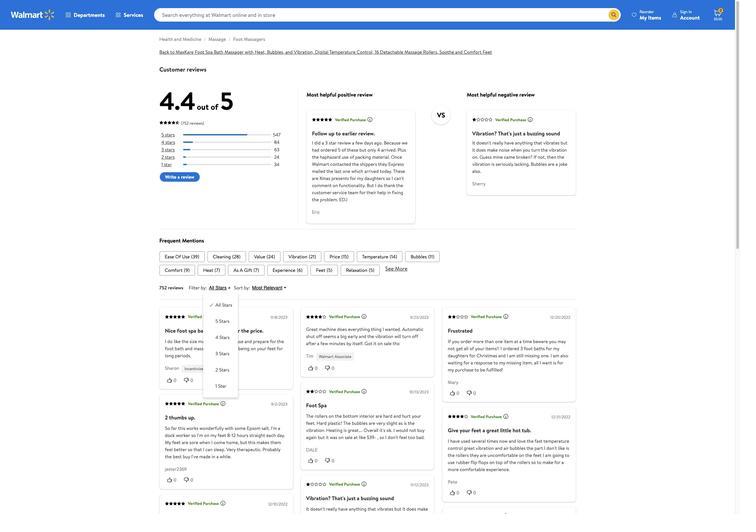 Task type: locate. For each thing, give the bounding box(es) containing it.
0 horizontal spatial after
[[227, 346, 237, 352]]

i right thing
[[383, 326, 384, 333]]

ordered up haphazard
[[321, 147, 337, 154]]

the
[[306, 413, 314, 420], [344, 420, 351, 427]]

1 horizontal spatial massage
[[405, 49, 422, 55]]

list item
[[159, 252, 205, 262], [208, 252, 246, 262], [249, 252, 281, 262], [283, 252, 322, 262], [324, 252, 354, 262], [357, 252, 403, 262], [406, 252, 440, 262], [159, 265, 195, 276], [198, 265, 226, 276], [228, 265, 265, 276], [267, 265, 308, 276], [311, 265, 338, 276], [341, 265, 380, 276]]

walmart right tim
[[319, 354, 334, 360]]

1 vertical spatial like
[[359, 435, 366, 441]]

but inside it doesn't really have anything that vibrates but it does make noise when you turn the vibration on. guess mine cam
[[395, 506, 402, 513]]

it right 12/10/2022
[[306, 506, 309, 513]]

1 vertical spatial noise
[[306, 513, 317, 515]]

2 horizontal spatial 4
[[377, 147, 380, 154]]

1 horizontal spatial am
[[545, 453, 552, 459]]

,
[[378, 435, 379, 441]]

all stars right all stars option
[[216, 302, 232, 309]]

0 horizontal spatial 1
[[161, 161, 163, 168]]

stars for 5 stars
[[165, 132, 175, 138]]

sound inside 'vibration? that's just a buzzing sound it doesn't really have anything that vibrates but it does make noise when you turn the vibration on. guess mine came broken? if not, then the vibration is seriously lacking. bubbles are a joke also.'
[[546, 130, 561, 137]]

comfort right soothe
[[464, 49, 482, 55]]

use inside follow up to earlier review. i did a 3 star review a few days ago. because we had ordered 5 of these but only 4 arrived. plus the haphazard use of packing material. once walmart contacted the shippers they express mailed the last one which arrived today.  these are xmas presents for my daughters so i can't comment on functionality.  but i do thank the customer service team for their help in fixing the problem.  edj
[[342, 154, 349, 161]]

1 horizontal spatial it
[[473, 140, 476, 147]]

to right easier
[[231, 338, 235, 345]]

a right 'did'
[[322, 140, 324, 147]]

for inside the i have used several times now and love the fast temperature control great vibration and air bubbles the part i don't like is the rollers  they are uncomfortable on the feet i am going to use rubber flip flops on top of the rollers  so to make for a more comfortable experience.
[[555, 460, 561, 466]]

is
[[492, 161, 495, 168], [553, 360, 556, 367], [404, 420, 407, 427], [344, 428, 347, 434], [566, 445, 569, 452]]

foot
[[233, 36, 243, 43], [195, 49, 204, 55], [306, 402, 317, 410]]

purchase for 12/10/2022
[[203, 501, 219, 507]]

0 horizontal spatial great
[[464, 445, 475, 452]]

for up the purchase
[[464, 360, 470, 367]]

missing up item,
[[525, 353, 540, 359]]

1 horizontal spatial sale
[[384, 341, 392, 347]]

if down frustrated on the right of the page
[[448, 338, 451, 345]]

review right write
[[181, 174, 195, 181]]

not left "get"
[[448, 346, 455, 352]]

had
[[312, 147, 320, 154]]

temperature
[[544, 438, 570, 445]]

i have used several times now and love the fast temperature control great vibration and air bubbles the part i don't like is the rollers  they are uncomfortable on the feet i am going to use rubber flip flops on top of the rollers  so to make for a more comfortable experience.
[[448, 438, 570, 474]]

1 vertical spatial does
[[338, 326, 347, 333]]

walmart inside follow up to earlier review. i did a 3 star review a few days ago. because we had ordered 5 of these but only 4 arrived. plus the haphazard use of packing material. once walmart contacted the shippers they express mailed the last one which arrived today.  these are xmas presents for my daughters so i can't comment on functionality.  but i do thank the customer service team for their help in fixing the problem.  edj
[[312, 161, 329, 168]]

4 inside option group
[[216, 334, 219, 341]]

0 vertical spatial really
[[493, 140, 504, 147]]

comfort
[[464, 49, 482, 55], [165, 267, 183, 274]]

1 vertical spatial this
[[248, 440, 256, 446]]

is down temperature
[[566, 445, 569, 452]]

in down the thank
[[388, 189, 391, 196]]

(752
[[181, 120, 189, 126]]

4 progress bar from the top
[[183, 157, 272, 158]]

1 horizontal spatial anything
[[515, 140, 533, 147]]

guess inside 'vibration? that's just a buzzing sound it doesn't really have anything that vibrates but it does make noise when you turn the vibration on. guess mine came broken? if not, then the vibration is seriously lacking. bubbles are a joke also.'
[[480, 154, 492, 161]]

these
[[347, 147, 359, 154]]

buzzing inside 'vibration? that's just a buzzing sound it doesn't really have anything that vibrates but it does make noise when you turn the vibration on. guess mine came broken? if not, then the vibration is seriously lacking. bubbles are a joke also.'
[[527, 130, 545, 137]]

buzzing for vibration? that's just a buzzing sound
[[361, 495, 379, 502]]

1 horizontal spatial that
[[368, 506, 376, 513]]

does inside it doesn't really have anything that vibrates but it does make noise when you turn the vibration on. guess mine cam
[[407, 506, 417, 513]]

12
[[232, 433, 236, 439]]

0 horizontal spatial like
[[174, 338, 181, 345]]

anything inside it doesn't really have anything that vibrates but it does make noise when you turn the vibration on. guess mine cam
[[349, 506, 367, 513]]

i left come
[[211, 440, 213, 446]]

(7) right gift
[[254, 267, 259, 274]]

to
[[170, 49, 175, 55], [336, 130, 341, 137], [231, 338, 235, 345], [494, 360, 498, 367], [475, 367, 479, 374], [565, 453, 570, 459], [537, 460, 542, 466]]

of down order
[[470, 346, 474, 352]]

and inside the rollers on the bottom interior are hard and hurt your feet. hard plastic! the bubbles are very slight as is the vibration.  heating is great…. overall it's ok. i would not buy again but it was on sale  at like $39- , so i don't feel too bad.
[[394, 413, 401, 420]]

now
[[499, 438, 508, 445]]

are down mailed
[[312, 175, 319, 182]]

sort by:
[[234, 285, 250, 291]]

sound
[[546, 130, 561, 137], [380, 495, 394, 502]]

list item containing price
[[324, 252, 354, 262]]

0 horizontal spatial this
[[178, 426, 185, 432]]

they down 'material.'
[[378, 161, 387, 168]]

comfort left (9)
[[165, 267, 183, 274]]

made
[[199, 454, 211, 461]]

0 horizontal spatial not
[[410, 428, 417, 434]]

option group
[[209, 299, 232, 393]]

like left $39-
[[359, 435, 366, 441]]

1 horizontal spatial like
[[359, 435, 366, 441]]

have
[[505, 140, 514, 147], [450, 438, 460, 445], [339, 506, 348, 513]]

1 vertical spatial feet
[[316, 267, 326, 274]]

2 vertical spatial turn
[[339, 513, 348, 515]]

my
[[640, 14, 647, 21], [165, 440, 171, 446]]

4 for 4 stars
[[216, 334, 219, 341]]

make inside it doesn't really have anything that vibrates but it does make noise when you turn the vibration on. guess mine cam
[[418, 506, 429, 513]]

and down items!! in the right of the page
[[499, 353, 506, 359]]

1 helpful from the left
[[320, 91, 337, 99]]

massage link
[[209, 36, 226, 43]]

0 horizontal spatial that
[[193, 447, 202, 454]]

0 horizontal spatial on.
[[376, 513, 382, 515]]

0 vertical spatial walmart
[[312, 161, 329, 168]]

(28)
[[232, 254, 241, 260]]

give
[[448, 427, 459, 435]]

5
[[220, 84, 234, 118], [161, 132, 164, 138], [338, 147, 341, 154], [216, 318, 218, 325]]

all inside option group
[[216, 302, 221, 309]]

it inside 'i do like the size making it easier to use and prepare for the foot bath and massage. useful after being on your feet for long periods.'
[[214, 338, 217, 345]]

0 vertical spatial turn
[[532, 147, 540, 154]]

ordered
[[321, 147, 337, 154], [503, 346, 519, 352]]

but inside follow up to earlier review. i did a 3 star review a few days ago. because we had ordered 5 of these but only 4 arrived. plus the haphazard use of packing material. once walmart contacted the shippers they express mailed the last one which arrived today.  these are xmas presents for my daughters so i can't comment on functionality.  but i do thank the customer service team for their help in fixing the problem.  edj
[[360, 147, 367, 154]]

2 vertical spatial have
[[339, 506, 348, 513]]

11/12/2023
[[411, 482, 429, 488]]

0 horizontal spatial reviews
[[168, 285, 184, 291]]

option group containing all stars
[[209, 299, 232, 393]]

5 progress bar from the top
[[183, 164, 272, 166]]

2 progress bar from the top
[[183, 142, 272, 143]]

1 horizontal spatial by:
[[244, 285, 250, 291]]

i right one.
[[551, 353, 552, 359]]

the inside so far this works wonderfully with some epsom salt. i'm a dock worker so i'm on my feet 8-12 hours straight each day. my feet are sore when i come home, but this makes them feel better so that i can sleep. very therapeutic. probably the best buy i've made in a while.
[[165, 454, 172, 461]]

use
[[342, 154, 349, 161], [237, 338, 243, 345], [448, 460, 455, 466]]

vibration inside it doesn't really have anything that vibrates but it does make noise when you turn the vibration on. guess mine cam
[[357, 513, 375, 515]]

list containing ease of use
[[159, 252, 576, 262]]

that
[[534, 140, 543, 147], [193, 447, 202, 454], [368, 506, 376, 513]]

my inside follow up to earlier review. i did a 3 star review a few days ago. because we had ordered 5 of these but only 4 arrived. plus the haphazard use of packing material. once walmart contacted the shippers they express mailed the last one which arrived today.  these are xmas presents for my daughters so i can't comment on functionality.  but i do thank the customer service team for their help in fixing the problem.  edj
[[357, 175, 364, 182]]

on. down vibration? that's just a buzzing sound
[[376, 513, 382, 515]]

vibration inside great machine does everything thing i wanted. automatic shut off seems a big early and the vibration will turn off after a few minutes by itself. got it on sale tho
[[376, 333, 394, 340]]

0 horizontal spatial feet
[[316, 267, 326, 274]]

it inside great machine does everything thing i wanted. automatic shut off seems a big early and the vibration will turn off after a few minutes by itself. got it on sale tho
[[374, 341, 377, 347]]

gift
[[244, 267, 252, 274]]

0 horizontal spatial 4
[[161, 139, 164, 146]]

on inside so far this works wonderfully with some epsom salt. i'm a dock worker so i'm on my feet 8-12 hours straight each day. my feet are sore when i come home, but this makes them feel better so that i can sleep. very therapeutic. probably the best buy i've made in a while.
[[204, 433, 209, 439]]

in inside follow up to earlier review. i did a 3 star review a few days ago. because we had ordered 5 of these but only 4 arrived. plus the haphazard use of packing material. once walmart contacted the shippers they express mailed the last one which arrived today.  these are xmas presents for my daughters so i can't comment on functionality.  but i do thank the customer service team for their help in fixing the problem.  edj
[[388, 189, 391, 196]]

3 stars
[[216, 351, 230, 357]]

are inside so far this works wonderfully with some epsom salt. i'm a dock worker so i'm on my feet 8-12 hours straight each day. my feet are sore when i come home, but this makes them feel better so that i can sleep. very therapeutic. probably the best buy i've made in a while.
[[182, 440, 188, 446]]

medicine
[[183, 36, 201, 43]]

love
[[518, 438, 526, 445]]

buzzing up the not,
[[527, 130, 545, 137]]

1 horizontal spatial sound
[[546, 130, 561, 137]]

but inside 'vibration? that's just a buzzing sound it doesn't really have anything that vibrates but it does make noise when you turn the vibration on. guess mine came broken? if not, then the vibration is seriously lacking. bubbles are a joke also.'
[[561, 140, 568, 147]]

1 horizontal spatial just
[[514, 130, 522, 137]]

0 horizontal spatial buzzing
[[361, 495, 379, 502]]

vibration? that's just a buzzing sound it doesn't really have anything that vibrates but it does make noise when you turn the vibration on. guess mine came broken? if not, then the vibration is seriously lacking. bubbles are a joke also.
[[473, 130, 568, 175]]

my inside so far this works wonderfully with some epsom salt. i'm a dock worker so i'm on my feet 8-12 hours straight each day. my feet are sore when i come home, but this makes them feel better so that i can sleep. very therapeutic. probably the best buy i've made in a while.
[[165, 440, 171, 446]]

verified purchase information image
[[368, 117, 373, 122], [362, 314, 367, 320], [362, 389, 367, 395], [220, 401, 226, 407], [503, 414, 509, 420], [362, 482, 367, 487], [220, 501, 226, 507], [503, 514, 509, 515]]

nice
[[165, 327, 176, 335]]

price (15)
[[330, 254, 349, 260]]

2 vertical spatial 2
[[165, 414, 168, 422]]

my down may
[[553, 346, 560, 352]]

2 horizontal spatial foot
[[524, 346, 533, 352]]

daughters inside follow up to earlier review. i did a 3 star review a few days ago. because we had ordered 5 of these but only 4 arrived. plus the haphazard use of packing material. once walmart contacted the shippers they express mailed the last one which arrived today.  these are xmas presents for my daughters so i can't comment on functionality.  but i do thank the customer service team for their help in fixing the problem.  edj
[[365, 175, 385, 182]]

my down dock
[[165, 440, 171, 446]]

have inside 'vibration? that's just a buzzing sound it doesn't really have anything that vibrates but it does make noise when you turn the vibration on. guess mine came broken? if not, then the vibration is seriously lacking. bubbles are a joke also.'
[[505, 140, 514, 147]]

helpful for negative
[[480, 91, 497, 99]]

the inside great machine does everything thing i wanted. automatic shut off seems a big early and the vibration will turn off after a few minutes by itself. got it on sale tho
[[368, 333, 375, 340]]

most for most helpful negative review
[[467, 91, 479, 99]]

1 horizontal spatial missing
[[525, 353, 540, 359]]

1 vertical spatial make
[[543, 460, 554, 466]]

1 horizontal spatial if
[[534, 154, 537, 161]]

be
[[480, 367, 485, 374]]

sound for vibration? that's just a buzzing sound
[[380, 495, 394, 502]]

when
[[511, 147, 522, 154], [199, 440, 210, 446], [318, 513, 329, 515]]

on right being
[[251, 346, 256, 352]]

1 horizontal spatial at
[[515, 338, 519, 345]]

0 vertical spatial i'm
[[271, 426, 277, 432]]

Search search field
[[154, 8, 621, 22]]

All Stars radio
[[209, 302, 214, 307]]

they inside the i have used several times now and love the fast temperature control great vibration and air bubbles the part i don't like is the rollers  they are uncomfortable on the feet i am going to use rubber flip flops on top of the rollers  so to make for a more comfortable experience.
[[470, 453, 479, 459]]

shippers
[[360, 161, 377, 168]]

spa up hard
[[319, 402, 327, 410]]

few inside follow up to earlier review. i did a 3 star review a few days ago. because we had ordered 5 of these but only 4 arrived. plus the haphazard use of packing material. once walmart contacted the shippers they express mailed the last one which arrived today.  these are xmas presents for my daughters so i can't comment on functionality.  but i do thank the customer service team for their help in fixing the problem.  edj
[[356, 140, 363, 147]]

sale inside the rollers on the bottom interior are hard and hurt your feet. hard plastic! the bubbles are very slight as is the vibration.  heating is great…. overall it's ok. i would not buy again but it was on sale  at like $39- , so i don't feel too bad.
[[345, 435, 353, 441]]

1 by: from the left
[[201, 285, 207, 291]]

star down up
[[329, 140, 337, 147]]

752
[[159, 285, 167, 291]]

i inside 'i do like the size making it easier to use and prepare for the foot bath and massage. useful after being on your feet for long periods.'
[[165, 338, 166, 345]]

vibration
[[289, 254, 308, 260]]

0 button
[[306, 365, 323, 372], [323, 365, 340, 372], [165, 377, 182, 384], [182, 377, 199, 384], [448, 390, 465, 397], [465, 390, 482, 397], [306, 458, 323, 465], [323, 458, 340, 465], [165, 477, 182, 484], [182, 477, 199, 484], [448, 490, 465, 497], [465, 490, 482, 497]]

4.4 out of 5
[[159, 84, 234, 118]]

purchase for 9/23/2023
[[344, 314, 360, 320]]

2 by: from the left
[[244, 285, 250, 291]]

1 vertical spatial that
[[193, 447, 202, 454]]

1 vertical spatial really
[[327, 506, 338, 513]]

verified purchase information image for 9/23/2023
[[362, 314, 367, 320]]

2 vertical spatial that
[[368, 506, 376, 513]]

1 vertical spatial do
[[167, 338, 173, 345]]

(21)
[[309, 254, 316, 260]]

with up 8-
[[225, 426, 234, 432]]

turn inside 'vibration? that's just a buzzing sound it doesn't really have anything that vibrates but it does make noise when you turn the vibration on. guess mine came broken? if not, then the vibration is seriously lacking. bubbles are a joke also.'
[[532, 147, 540, 154]]

is right want
[[553, 360, 556, 367]]

0 horizontal spatial spa
[[206, 49, 213, 55]]

do down the nice
[[167, 338, 173, 345]]

vibration down thing
[[376, 333, 394, 340]]

a up it doesn't really have anything that vibrates but it does make noise when you turn the vibration on. guess mine cam
[[357, 495, 360, 502]]

verified for 11/12/2023
[[329, 482, 344, 488]]

can
[[205, 447, 213, 454]]

most for most helpful positive review
[[307, 91, 319, 99]]

1 horizontal spatial more
[[473, 338, 484, 345]]

have up 'came'
[[505, 140, 514, 147]]

does up big
[[338, 326, 347, 333]]

4 for 4 stars
[[161, 139, 164, 146]]

34
[[274, 161, 280, 168]]

one right last
[[343, 168, 351, 175]]

0 horizontal spatial vibration?
[[306, 495, 331, 502]]

sale left tho
[[384, 341, 392, 347]]

walmart image
[[11, 9, 55, 20]]

0 vertical spatial at
[[515, 338, 519, 345]]

vibration? for vibration? that's just a buzzing sound
[[306, 495, 331, 502]]

1 horizontal spatial after
[[306, 341, 316, 347]]

list
[[159, 252, 576, 262]]

1 vertical spatial have
[[450, 438, 460, 445]]

do inside 'i do like the size making it easier to use and prepare for the foot bath and massage. useful after being on your feet for long periods.'
[[167, 338, 173, 345]]

5 inside option group
[[216, 318, 218, 325]]

rollers
[[315, 413, 328, 420], [456, 453, 469, 459], [518, 460, 530, 466]]

2 (5) from the left
[[369, 267, 375, 274]]

1 left "star"
[[216, 383, 217, 390]]

2 horizontal spatial most
[[467, 91, 479, 99]]

0 horizontal spatial my
[[165, 440, 171, 446]]

list item containing feet
[[311, 265, 338, 276]]

by: for sort by:
[[244, 285, 250, 291]]

customer
[[159, 65, 185, 74]]

my down the which
[[357, 175, 364, 182]]

seriously
[[496, 161, 514, 168]]

verified for 9/2/2023
[[188, 401, 202, 407]]

thumbs
[[169, 414, 187, 422]]

the down vibration? that's just a buzzing sound
[[349, 513, 355, 515]]

may
[[558, 338, 566, 345]]

departments
[[74, 11, 105, 19]]

(5) right relaxation
[[369, 267, 375, 274]]

0 horizontal spatial foot
[[165, 346, 174, 352]]

0 vertical spatial 2
[[161, 154, 164, 161]]

reviews right 752
[[168, 285, 184, 291]]

reviews
[[187, 65, 207, 74], [168, 285, 184, 291]]

ease of use (39)
[[165, 254, 199, 260]]

temperature right digital
[[330, 49, 356, 55]]

0 vertical spatial it
[[473, 140, 476, 147]]

0 vertical spatial more
[[473, 338, 484, 345]]

0 horizontal spatial (7)
[[215, 267, 220, 274]]

so inside the rollers on the bottom interior are hard and hurt your feet. hard plastic! the bubbles are very slight as is the vibration.  heating is great…. overall it's ok. i would not buy again but it was on sale  at like $39- , so i don't feel too bad.
[[380, 435, 385, 441]]

reviews for customer reviews
[[187, 65, 207, 74]]

2 off from the left
[[413, 333, 419, 340]]

foot up feet.
[[306, 402, 317, 410]]

going
[[553, 453, 564, 459]]

1 horizontal spatial have
[[450, 438, 460, 445]]

1 horizontal spatial buzzing
[[527, 130, 545, 137]]

in inside so far this works wonderfully with some epsom salt. i'm a dock worker so i'm on my feet 8-12 hours straight each day. my feet are sore when i come home, but this makes them feel better so that i can sleep. very therapeutic. probably the best buy i've made in a while.
[[212, 454, 215, 461]]

star down 2 stars
[[164, 161, 172, 168]]

sharon
[[165, 365, 179, 372]]

i've
[[191, 454, 198, 461]]

star inside follow up to earlier review. i did a 3 star review a few days ago. because we had ordered 5 of these but only 4 arrived. plus the haphazard use of packing material. once walmart contacted the shippers they express mailed the last one which arrived today.  these are xmas presents for my daughters so i can't comment on functionality.  but i do thank the customer service team for their help in fixing the problem.  edj
[[329, 140, 337, 147]]

list item containing experience
[[267, 265, 308, 276]]

0 horizontal spatial doesn't
[[311, 506, 325, 513]]

1 horizontal spatial mine
[[493, 154, 503, 161]]

make down 11/12/2023
[[418, 506, 429, 513]]

but
[[561, 140, 568, 147], [360, 147, 367, 154], [318, 435, 325, 441], [240, 440, 247, 446], [395, 506, 402, 513]]

most inside dropdown button
[[252, 285, 263, 291]]

it up the also.
[[473, 140, 476, 147]]

0 horizontal spatial missing
[[507, 360, 522, 367]]

it inside 'vibration? that's just a buzzing sound it doesn't really have anything that vibrates but it does make noise when you turn the vibration on. guess mine came broken? if not, then the vibration is seriously lacking. bubbles are a joke also.'
[[473, 147, 475, 154]]

are down worker
[[182, 440, 188, 446]]

are inside follow up to earlier review. i did a 3 star review a few days ago. because we had ordered 5 of these but only 4 arrived. plus the haphazard use of packing material. once walmart contacted the shippers they express mailed the last one which arrived today.  these are xmas presents for my daughters so i can't comment on functionality.  but i do thank the customer service team for their help in fixing the problem.  edj
[[312, 175, 319, 182]]

4.4
[[159, 84, 196, 118]]

helpful for positive
[[320, 91, 337, 99]]

0 vertical spatial noise
[[499, 147, 510, 154]]

for
[[350, 175, 356, 182], [360, 189, 366, 196], [233, 327, 240, 335], [270, 338, 276, 345], [277, 346, 283, 352], [546, 346, 552, 352], [470, 353, 476, 359], [464, 360, 470, 367], [557, 360, 564, 367], [555, 460, 561, 466]]

0 horizontal spatial most
[[252, 285, 263, 291]]

progress bar
[[183, 134, 272, 136], [183, 142, 272, 143], [183, 149, 272, 151], [183, 157, 272, 158], [183, 164, 272, 166]]

that inside it doesn't really have anything that vibrates but it does make noise when you turn the vibration on. guess mine cam
[[368, 506, 376, 513]]

1 progress bar from the top
[[183, 134, 272, 136]]

3 inside follow up to earlier review. i did a 3 star review a few days ago. because we had ordered 5 of these but only 4 arrived. plus the haphazard use of packing material. once walmart contacted the shippers they express mailed the last one which arrived today.  these are xmas presents for my daughters so i can't comment on functionality.  but i do thank the customer service team for their help in fixing the problem.  edj
[[325, 140, 328, 147]]

0 horizontal spatial turn
[[339, 513, 348, 515]]

purchase for 11/8/2023
[[203, 314, 219, 320]]

off down "automatic"
[[413, 333, 419, 340]]

cleaning
[[213, 254, 231, 260]]

0 vertical spatial few
[[356, 140, 363, 147]]

sound up then
[[546, 130, 561, 137]]

0 vertical spatial like
[[174, 338, 181, 345]]

heat,
[[255, 49, 266, 55]]

back to maxkare foot spa bath massager with heat, bubbles, and vibration, digital temperature control, 16 detachable massage rollers, soothe and comfort feet
[[159, 49, 492, 55]]

list item containing temperature
[[357, 252, 403, 262]]

doesn't
[[477, 140, 492, 147], [311, 506, 325, 513]]

2 horizontal spatial like
[[558, 445, 565, 452]]

comfort inside see more list
[[165, 267, 183, 274]]

list item containing relaxation
[[341, 265, 380, 276]]

feet inside see more list
[[316, 267, 326, 274]]

1 vertical spatial all
[[216, 302, 221, 309]]

0 horizontal spatial sale
[[345, 435, 353, 441]]

a down going
[[562, 460, 564, 466]]

spa
[[206, 49, 213, 55], [319, 402, 327, 410]]

you inside 'vibration? that's just a buzzing sound it doesn't really have anything that vibrates but it does make noise when you turn the vibration on. guess mine came broken? if not, then the vibration is seriously lacking. bubbles are a joke also.'
[[523, 147, 531, 154]]

list item containing bubbles
[[406, 252, 440, 262]]

feet down part
[[533, 453, 542, 459]]

5 up haphazard
[[338, 147, 341, 154]]

temperature up see more list at the bottom of the page
[[362, 254, 389, 260]]

(7)
[[215, 267, 220, 274], [254, 267, 259, 274]]

a left joke on the top
[[556, 161, 558, 168]]

0 horizontal spatial make
[[418, 506, 429, 513]]

see more list
[[159, 265, 576, 276]]

comfortable
[[460, 467, 485, 474]]

follow
[[312, 130, 328, 137]]

bad.
[[417, 435, 425, 441]]

ordered inside follow up to earlier review. i did a 3 star review a few days ago. because we had ordered 5 of these but only 4 arrived. plus the haphazard use of packing material. once walmart contacted the shippers they express mailed the last one which arrived today.  these are xmas presents for my daughters so i can't comment on functionality.  but i do thank the customer service team for their help in fixing the problem.  edj
[[321, 147, 337, 154]]

verified purchase for 12/31/2022
[[471, 414, 502, 420]]

team
[[348, 189, 359, 196]]

so inside follow up to earlier review. i did a 3 star review a few days ago. because we had ordered 5 of these but only 4 arrived. plus the haphazard use of packing material. once walmart contacted the shippers they express mailed the last one which arrived today.  these are xmas presents for my daughters so i can't comment on functionality.  but i do thank the customer service team for their help in fixing the problem.  edj
[[386, 175, 391, 182]]

0 vertical spatial missing
[[525, 353, 540, 359]]

review inside 'link'
[[181, 174, 195, 181]]

a inside the i have used several times now and love the fast temperature control great vibration and air bubbles the part i don't like is the rollers  they are uncomfortable on the feet i am going to use rubber flip flops on top of the rollers  so to make for a more comfortable experience.
[[562, 460, 564, 466]]

list item containing comfort
[[159, 265, 195, 276]]

do up help
[[378, 182, 383, 189]]

stars down 5 stars
[[166, 139, 175, 146]]

(5)
[[327, 267, 333, 274], [369, 267, 375, 274]]

1 horizontal spatial daughters
[[448, 353, 469, 359]]

vibration down vibration? that's just a buzzing sound
[[357, 513, 375, 515]]

1 vertical spatial if
[[448, 338, 451, 345]]

0 horizontal spatial temperature
[[330, 49, 356, 55]]

2 vertical spatial does
[[407, 506, 417, 513]]

it doesn't really have anything that vibrates but it does make noise when you turn the vibration on. guess mine cam
[[306, 506, 429, 515]]

1 vertical spatial sale
[[345, 435, 353, 441]]

just up it doesn't really have anything that vibrates but it does make noise when you turn the vibration on. guess mine cam
[[347, 495, 356, 502]]

verified purchase information image for 10/13/2023
[[362, 389, 367, 395]]

1 / from the left
[[204, 36, 206, 43]]

like inside the i have used several times now and love the fast temperature control great vibration and air bubbles the part i don't like is the rollers  they are uncomfortable on the feet i am going to use rubber flip flops on top of the rollers  so to make for a more comfortable experience.
[[558, 445, 565, 452]]

cleaning (28)
[[213, 254, 241, 260]]

you left may
[[549, 338, 557, 345]]

like inside the rollers on the bottom interior are hard and hurt your feet. hard plastic! the bubbles are very slight as is the vibration.  heating is great…. overall it's ok. i would not buy again but it was on sale  at like $39- , so i don't feel too bad.
[[359, 435, 366, 441]]

1 vertical spatial at
[[354, 435, 358, 441]]

a down "great"
[[318, 341, 320, 347]]

all stars inside dropdown button
[[209, 285, 227, 291]]

list item containing value
[[249, 252, 281, 262]]

and inside great machine does everything thing i wanted. automatic shut off seems a big early and the vibration will turn off after a few minutes by itself. got it on sale tho
[[359, 333, 367, 340]]

up.
[[188, 414, 195, 422]]

on. inside it doesn't really have anything that vibrates but it does make noise when you turn the vibration on. guess mine cam
[[376, 513, 382, 515]]

are inside the i have used several times now and love the fast temperature control great vibration and air bubbles the part i don't like is the rollers  they are uncomfortable on the feet i am going to use rubber flip flops on top of the rollers  so to make for a more comfortable experience.
[[480, 453, 487, 459]]

buy inside so far this works wonderfully with some epsom salt. i'm a dock worker so i'm on my feet 8-12 hours straight each day. my feet are sore when i come home, but this makes them feel better so that i can sleep. very therapeutic. probably the best buy i've made in a while.
[[183, 454, 190, 461]]

0 horizontal spatial don't
[[388, 435, 399, 441]]

all stars up all stars option
[[209, 285, 227, 291]]

1 vertical spatial bubbles
[[411, 254, 427, 260]]

3 progress bar from the top
[[183, 149, 272, 151]]

1 horizontal spatial the
[[344, 420, 351, 427]]

2 for 2 stars
[[161, 154, 164, 161]]

2 helpful from the left
[[480, 91, 497, 99]]

2 / from the left
[[229, 36, 231, 43]]

you
[[523, 147, 531, 154], [452, 338, 460, 345], [549, 338, 557, 345], [330, 513, 338, 515]]

plus
[[398, 147, 406, 154]]

bubbles (11)
[[411, 254, 435, 260]]

verified purchase information image
[[528, 117, 533, 122], [503, 314, 509, 320]]

your down prepare on the bottom
[[257, 346, 266, 352]]

see
[[386, 265, 394, 273]]

bubbles inside 'vibration? that's just a buzzing sound it doesn't really have anything that vibrates but it does make noise when you turn the vibration on. guess mine came broken? if not, then the vibration is seriously lacking. bubbles are a joke also.'
[[531, 161, 547, 168]]

a up broken?
[[523, 130, 526, 137]]

foot massagers link
[[233, 36, 265, 43]]

buzzing up it doesn't really have anything that vibrates but it does make noise when you turn the vibration on. guess mine cam
[[361, 495, 379, 502]]

4 up 3 stars at the left top
[[161, 139, 164, 146]]

do inside follow up to earlier review. i did a 3 star review a few days ago. because we had ordered 5 of these but only 4 arrived. plus the haphazard use of packing material. once walmart contacted the shippers they express mailed the last one which arrived today.  these are xmas presents for my daughters so i can't comment on functionality.  but i do thank the customer service team for their help in fixing the problem.  edj
[[378, 182, 383, 189]]

1 horizontal spatial foot
[[177, 327, 187, 335]]

all right all stars option
[[216, 302, 221, 309]]

of inside the i have used several times now and love the fast temperature control great vibration and air bubbles the part i don't like is the rollers  they are uncomfortable on the feet i am going to use rubber flip flops on top of the rollers  so to make for a more comfortable experience.
[[504, 460, 509, 466]]

missing down still in the right bottom of the page
[[507, 360, 522, 367]]

verified purchase for 12/10/2022
[[188, 501, 219, 507]]

0 horizontal spatial massage
[[209, 36, 226, 43]]

0 horizontal spatial all
[[464, 346, 469, 352]]

mine inside it doesn't really have anything that vibrates but it does make noise when you turn the vibration on. guess mine cam
[[396, 513, 407, 515]]

when inside it doesn't really have anything that vibrates but it does make noise when you turn the vibration on. guess mine cam
[[318, 513, 329, 515]]

each
[[266, 433, 276, 439]]

list item containing cleaning
[[208, 252, 246, 262]]

am
[[509, 353, 516, 359], [553, 353, 559, 359], [545, 453, 552, 459]]

just up broken?
[[514, 130, 522, 137]]

doesn't inside 'vibration? that's just a buzzing sound it doesn't really have anything that vibrates but it does make noise when you turn the vibration on. guess mine came broken? if not, then the vibration is seriously lacking. bubbles are a joke also.'
[[477, 140, 492, 147]]

dale
[[306, 447, 318, 454]]

this up therapeutic.
[[248, 440, 256, 446]]

stars left sort
[[216, 285, 227, 291]]

arrived
[[365, 168, 379, 175]]

i'm
[[271, 426, 277, 432], [197, 433, 203, 439]]

few inside great machine does everything thing i wanted. automatic shut off seems a big early and the vibration will turn off after a few minutes by itself. got it on sale tho
[[321, 341, 328, 347]]

most helpful negative review
[[467, 91, 535, 99]]

use inside 'i do like the size making it easier to use and prepare for the foot bath and massage. useful after being on your feet for long periods.'
[[237, 338, 243, 345]]

3 stars
[[161, 147, 175, 153]]

make up seriously
[[487, 147, 498, 154]]

1 vertical spatial vibrates
[[378, 506, 394, 513]]

massage
[[209, 36, 226, 43], [405, 49, 422, 55]]

my
[[357, 175, 364, 182], [553, 346, 560, 352], [499, 360, 505, 367], [448, 367, 454, 374], [210, 433, 217, 439]]

like inside 'i do like the size making it easier to use and prepare for the foot bath and massage. useful after being on your feet for long periods.'
[[174, 338, 181, 345]]

mine inside 'vibration? that's just a buzzing sound it doesn't really have anything that vibrates but it does make noise when you turn the vibration on. guess mine came broken? if not, then the vibration is seriously lacking. bubbles are a joke also.'
[[493, 154, 503, 161]]

makes
[[257, 440, 269, 446]]

vibration down the several at the right
[[476, 445, 494, 452]]

progress bar for 63
[[183, 149, 272, 151]]

1 (5) from the left
[[327, 267, 333, 274]]

heat (7)
[[203, 267, 220, 274]]

bubbles down the not,
[[531, 161, 547, 168]]

foot
[[177, 327, 187, 335], [165, 346, 174, 352], [524, 346, 533, 352]]

2 vertical spatial use
[[448, 460, 455, 466]]

1 horizontal spatial reviews
[[187, 65, 207, 74]]

massage left "rollers," on the top right
[[405, 49, 422, 55]]

anything down vibration? that's just a buzzing sound
[[349, 506, 367, 513]]

0 horizontal spatial does
[[338, 326, 347, 333]]

the up joke on the top
[[558, 154, 565, 161]]

0 horizontal spatial feel
[[165, 447, 173, 454]]

1 horizontal spatial star
[[329, 140, 337, 147]]

feel inside the rollers on the bottom interior are hard and hurt your feet. hard plastic! the bubbles are very slight as is the vibration.  heating is great…. overall it's ok. i would not buy again but it was on sale  at like $39- , so i don't feel too bad.
[[400, 435, 407, 441]]

1 horizontal spatial when
[[318, 513, 329, 515]]

feet inside the i have used several times now and love the fast temperature control great vibration and air bubbles the part i don't like is the rollers  they are uncomfortable on the feet i am going to use rubber flip flops on top of the rollers  so to make for a more comfortable experience.
[[533, 453, 542, 459]]

progress bar for 84
[[183, 142, 272, 143]]

value
[[254, 254, 265, 260]]

1 horizontal spatial spa
[[319, 402, 327, 410]]

straight
[[249, 433, 265, 439]]

guess inside it doesn't really have anything that vibrates but it does make noise when you turn the vibration on. guess mine cam
[[383, 513, 395, 515]]

by: for filter by:
[[201, 285, 207, 291]]

bath inside 'i do like the size making it easier to use and prepare for the foot bath and massage. useful after being on your feet for long periods.'
[[175, 346, 184, 352]]

2 horizontal spatial turn
[[532, 147, 540, 154]]

daughters inside if you order more than one item at a time beware you may not get all of your items!! i ordered 3 foot baths for my daughters for christmas and i am still missing one.  i am also waiting for a response to my missing item, all i want is for my purchase to be fulfilled!
[[448, 353, 469, 359]]

also
[[561, 353, 569, 359]]



Task type: describe. For each thing, give the bounding box(es) containing it.
don't inside the rollers on the bottom interior are hard and hurt your feet. hard plastic! the bubbles are very slight as is the vibration.  heating is great…. overall it's ok. i would not buy again but it was on sale  at like $39- , so i don't feel too bad.
[[388, 435, 399, 441]]

2 vertical spatial foot
[[306, 402, 317, 410]]

that's for vibration? that's just a buzzing sound
[[332, 495, 346, 502]]

reorder
[[640, 9, 655, 14]]

spa
[[188, 327, 196, 335]]

vibrates inside it doesn't really have anything that vibrates but it does make noise when you turn the vibration on. guess mine cam
[[378, 506, 394, 513]]

(39)
[[191, 254, 199, 260]]

and right health on the top left of the page
[[174, 36, 182, 43]]

2 horizontal spatial am
[[553, 353, 559, 359]]

really inside 'vibration? that's just a buzzing sound it doesn't really have anything that vibrates but it does make noise when you turn the vibration on. guess mine came broken? if not, then the vibration is seriously lacking. bubbles are a joke also.'
[[493, 140, 504, 147]]

on down love
[[519, 453, 524, 459]]

they inside follow up to earlier review. i did a 3 star review a few days ago. because we had ordered 5 of these but only 4 arrived. plus the haphazard use of packing material. once walmart contacted the shippers they express mailed the last one which arrived today.  these are xmas presents for my daughters so i can't comment on functionality.  but i do thank the customer service team for their help in fixing the problem.  edj
[[378, 161, 387, 168]]

use inside the i have used several times now and love the fast temperature control great vibration and air bubbles the part i don't like is the rollers  they are uncomfortable on the feet i am going to use rubber flip flops on top of the rollers  so to make for a more comfortable experience.
[[448, 460, 455, 466]]

on up plastic!
[[329, 413, 334, 420]]

used
[[461, 438, 471, 445]]

verified purchase for 11/12/2023
[[329, 482, 360, 488]]

0 horizontal spatial verified purchase information image
[[503, 314, 509, 320]]

material.
[[372, 154, 390, 161]]

to inside 'i do like the size making it easier to use and prepare for the foot bath and massage. useful after being on your feet for long periods.'
[[231, 338, 235, 345]]

your inside the rollers on the bottom interior are hard and hurt your feet. hard plastic! the bubbles are very slight as is the vibration.  heating is great…. overall it's ok. i would not buy again but it was on sale  at like $39- , so i don't feel too bad.
[[412, 413, 422, 420]]

of left these
[[342, 147, 346, 154]]

will
[[395, 333, 402, 340]]

sound for vibration? that's just a buzzing sound it doesn't really have anything that vibrates but it does make noise when you turn the vibration on. guess mine came broken? if not, then the vibration is seriously lacking. bubbles are a joke also.
[[546, 130, 561, 137]]

purchase for 9/2/2023
[[203, 401, 219, 407]]

you up "get"
[[452, 338, 460, 345]]

list item containing ease of use
[[159, 252, 205, 262]]

12/10/2022
[[268, 502, 288, 508]]

to right the back
[[170, 49, 175, 55]]

i down part
[[543, 453, 544, 459]]

when inside 'vibration? that's just a buzzing sound it doesn't really have anything that vibrates but it does make noise when you turn the vibration on. guess mine came broken? if not, then the vibration is seriously lacking. bubbles are a joke also.'
[[511, 147, 522, 154]]

feet (5)
[[316, 267, 333, 274]]

bubbles inside the rollers on the bottom interior are hard and hurt your feet. hard plastic! the bubbles are very slight as is the vibration.  heating is great…. overall it's ok. i would not buy again but it was on sale  at like $39- , so i don't feel too bad.
[[352, 420, 368, 427]]

several
[[472, 438, 486, 445]]

reviews for 752 reviews
[[168, 285, 184, 291]]

progress bar for 24
[[183, 157, 272, 158]]

too
[[409, 435, 416, 441]]

a up day.
[[278, 426, 280, 432]]

am inside the i have used several times now and love the fast temperature control great vibration and air bubbles the part i don't like is the rollers  they are uncomfortable on the feet i am going to use rubber flip flops on top of the rollers  so to make for a more comfortable experience.
[[545, 453, 552, 459]]

verified purchase information image for 9/2/2023
[[220, 401, 226, 407]]

waiting
[[448, 360, 463, 367]]

your up used
[[460, 427, 470, 435]]

1 vertical spatial i'm
[[197, 433, 203, 439]]

1 vertical spatial walmart
[[319, 354, 334, 360]]

anything inside 'vibration? that's just a buzzing sound it doesn't really have anything that vibrates but it does make noise when you turn the vibration on. guess mine came broken? if not, then the vibration is seriously lacking. bubbles are a joke also.'
[[515, 140, 533, 147]]

review right "positive"
[[358, 91, 373, 99]]

soothe
[[440, 49, 454, 55]]

are up overall at bottom
[[369, 420, 376, 427]]

feel inside so far this works wonderfully with some epsom salt. i'm a dock worker so i'm on my feet 8-12 hours straight each day. my feet are sore when i come home, but this makes them feel better so that i can sleep. very therapeutic. probably the best buy i've made in a while.
[[165, 447, 173, 454]]

sale inside great machine does everything thing i wanted. automatic shut off seems a big early and the vibration will turn off after a few minutes by itself. got it on sale tho
[[384, 341, 392, 347]]

on inside follow up to earlier review. i did a 3 star review a few days ago. because we had ordered 5 of these but only 4 arrived. plus the haphazard use of packing material. once walmart contacted the shippers they express mailed the last one which arrived today.  these are xmas presents for my daughters so i can't comment on functionality.  but i do thank the customer service team for their help in fixing the problem.  edj
[[333, 182, 338, 189]]

and right bubbles,
[[286, 49, 293, 55]]

useful
[[213, 346, 226, 352]]

is right as
[[404, 420, 407, 427]]

mailed
[[312, 168, 326, 175]]

my down waiting
[[448, 367, 454, 374]]

of inside 4.4 out of 5
[[211, 101, 218, 113]]

buy inside the rollers on the bottom interior are hard and hurt your feet. hard plastic! the bubbles are very slight as is the vibration.  heating is great…. overall it's ok. i would not buy again but it was on sale  at like $39- , so i don't feel too bad.
[[418, 428, 425, 434]]

verified for 11/8/2023
[[188, 314, 202, 320]]

my inside 'reorder my items'
[[640, 14, 647, 21]]

overall
[[364, 428, 379, 434]]

broken?
[[517, 154, 533, 161]]

at inside the rollers on the bottom interior are hard and hurt your feet. hard plastic! the bubbles are very slight as is the vibration.  heating is great…. overall it's ok. i would not buy again but it was on sale  at like $39- , so i don't feel too bad.
[[354, 435, 358, 441]]

verified purchase for 11/8/2023
[[188, 314, 219, 320]]

vibration up the also.
[[473, 161, 491, 168]]

1 horizontal spatial with
[[245, 49, 254, 55]]

for right 4 stars
[[233, 327, 240, 335]]

1 star
[[216, 383, 227, 390]]

turn inside it doesn't really have anything that vibrates but it does make noise when you turn the vibration on. guess mine cam
[[339, 513, 348, 515]]

is left great…. in the left bottom of the page
[[344, 428, 347, 434]]

0 horizontal spatial am
[[509, 353, 516, 359]]

the down uncomfortable
[[510, 460, 516, 466]]

is inside 'vibration? that's just a buzzing sound it doesn't really have anything that vibrates but it does make noise when you turn the vibration on. guess mine came broken? if not, then the vibration is seriously lacking. bubbles are a joke also.'
[[492, 161, 495, 168]]

noise inside it doesn't really have anything that vibrates but it does make noise when you turn the vibration on. guess mine cam
[[306, 513, 317, 515]]

one inside if you order more than one item at a time beware you may not get all of your items!! i ordered 3 foot baths for my daughters for christmas and i am still missing one.  i am also waiting for a response to my missing item, all i want is for my purchase to be fulfilled!
[[495, 338, 503, 345]]

stars down easier
[[219, 351, 230, 357]]

and up being
[[245, 338, 252, 345]]

i left want
[[540, 360, 541, 367]]

0 horizontal spatial the
[[306, 413, 314, 420]]

stars up "massager"
[[219, 318, 230, 325]]

0 vertical spatial foot
[[233, 36, 243, 43]]

negative
[[498, 91, 519, 99]]

wanted.
[[386, 326, 401, 333]]

bottom
[[343, 413, 359, 420]]

1 horizontal spatial this
[[248, 440, 256, 446]]

on inside great machine does everything thing i wanted. automatic shut off seems a big early and the vibration will turn off after a few minutes by itself. got it on sale tho
[[378, 341, 383, 347]]

4 stars
[[216, 334, 230, 341]]

ago.
[[375, 140, 383, 147]]

progress bar for 547
[[183, 134, 272, 136]]

1 horizontal spatial i'm
[[271, 426, 277, 432]]

nice foot spa bath massager for the price.
[[165, 327, 264, 335]]

and left love
[[509, 438, 516, 445]]

doesn't inside it doesn't really have anything that vibrates but it does make noise when you turn the vibration on. guess mine cam
[[311, 506, 325, 513]]

9/2/2023
[[271, 402, 288, 408]]

as
[[234, 267, 239, 274]]

list item containing as a gift
[[228, 265, 265, 276]]

i right part
[[544, 445, 546, 452]]

2 horizontal spatial rollers
[[518, 460, 530, 466]]

ordered inside if you order more than one item at a time beware you may not get all of your items!! i ordered 3 foot baths for my daughters for christmas and i am still missing one.  i am also waiting for a response to my missing item, all i want is for my purchase to be fulfilled!
[[503, 346, 519, 352]]

of down these
[[350, 154, 354, 161]]

to down part
[[537, 460, 542, 466]]

i right items!! in the right of the page
[[501, 346, 502, 352]]

hot
[[513, 427, 521, 435]]

works
[[186, 426, 198, 432]]

functionality.
[[339, 182, 366, 189]]

your inside 'i do like the size making it easier to use and prepare for the foot bath and massage. useful after being on your feet for long periods.'
[[257, 346, 266, 352]]

when inside so far this works wonderfully with some epsom salt. i'm a dock worker so i'm on my feet 8-12 hours straight each day. my feet are sore when i come home, but this makes them feel better so that i can sleep. very therapeutic. probably the best buy i've made in a while.
[[199, 440, 210, 446]]

buzzing for vibration? that's just a buzzing sound it doesn't really have anything that vibrates but it does make noise when you turn the vibration on. guess mine came broken? if not, then the vibration is seriously lacking. bubbles are a joke also.
[[527, 130, 545, 137]]

experience (6)
[[273, 267, 303, 274]]

massager
[[210, 327, 232, 335]]

1 (7) from the left
[[215, 267, 220, 274]]

little
[[500, 427, 512, 435]]

1 horizontal spatial temperature
[[362, 254, 389, 260]]

control
[[448, 445, 463, 452]]

review.
[[359, 130, 375, 137]]

for up functionality.
[[350, 175, 356, 182]]

5 stars
[[161, 132, 175, 138]]

health and medicine / massage / foot massagers
[[159, 36, 265, 43]]

great
[[306, 326, 318, 333]]

being
[[238, 346, 250, 352]]

more inside if you order more than one item at a time beware you may not get all of your items!! i ordered 3 foot baths for my daughters for christmas and i am still missing one.  i am also waiting for a response to my missing item, all i want is for my purchase to be fulfilled!
[[473, 338, 484, 345]]

(5) for relaxation (5)
[[369, 267, 375, 274]]

0 vertical spatial massage
[[209, 36, 226, 43]]

a down sleep.
[[216, 454, 219, 461]]

the inside it doesn't really have anything that vibrates but it does make noise when you turn the vibration on. guess mine cam
[[349, 513, 355, 515]]

1 for 1 star
[[161, 161, 163, 168]]

if inside if you order more than one item at a time beware you may not get all of your items!! i ordered 3 foot baths for my daughters for christmas and i am still missing one.  i am also waiting for a response to my missing item, all i want is for my purchase to be fulfilled!
[[448, 338, 451, 345]]

16
[[375, 49, 379, 55]]

list item containing vibration
[[283, 252, 322, 262]]

the down "hurt"
[[408, 420, 415, 427]]

progress bar for 34
[[183, 164, 272, 166]]

4 inside follow up to earlier review. i did a 3 star review a few days ago. because we had ordered 5 of these but only 4 arrived. plus the haphazard use of packing material. once walmart contacted the shippers they express mailed the last one which arrived today.  these are xmas presents for my daughters so i can't comment on functionality.  but i do thank the customer service team for their help in fixing the problem.  edj
[[377, 147, 380, 154]]

review right negative
[[520, 91, 535, 99]]

3 up 2 stars
[[161, 147, 164, 153]]

a up the several at the right
[[483, 427, 485, 435]]

for up one.
[[546, 346, 552, 352]]

for right prepare on the bottom
[[270, 338, 276, 345]]

5 right out
[[220, 84, 234, 118]]

stars for 4 stars
[[166, 139, 175, 146]]

purchase for 11/12/2023
[[344, 482, 360, 488]]

0 vertical spatial spa
[[206, 49, 213, 55]]

0 vertical spatial this
[[178, 426, 185, 432]]

so up sore
[[191, 433, 196, 439]]

early
[[348, 333, 358, 340]]

and inside if you order more than one item at a time beware you may not get all of your items!! i ordered 3 foot baths for my daughters for christmas and i am still missing one.  i am also waiting for a response to my missing item, all i want is for my purchase to be fulfilled!
[[499, 353, 506, 359]]

best
[[173, 454, 182, 461]]

that inside so far this works wonderfully with some epsom salt. i'm a dock worker so i'm on my feet 8-12 hours straight each day. my feet are sore when i come home, but this makes them feel better so that i can sleep. very therapeutic. probably the best buy i've made in a while.
[[193, 447, 202, 454]]

vibration inside the i have used several times now and love the fast temperature control great vibration and air bubbles the part i don't like is the rollers  they are uncomfortable on the feet i am going to use rubber flip flops on top of the rollers  so to make for a more comfortable experience.
[[476, 445, 494, 452]]

my inside so far this works wonderfully with some epsom salt. i'm a dock worker so i'm on my feet 8-12 hours straight each day. my feet are sore when i come home, but this makes them feel better so that i can sleep. very therapeutic. probably the best buy i've made in a while.
[[210, 433, 217, 439]]

a inside 'link'
[[178, 174, 180, 181]]

1 off from the left
[[316, 333, 323, 340]]

verified for 10/13/2023
[[329, 389, 344, 395]]

0 vertical spatial temperature
[[330, 49, 356, 55]]

the down customer
[[312, 197, 319, 203]]

(24)
[[267, 254, 275, 260]]

the down can't
[[397, 182, 403, 189]]

1 vertical spatial missing
[[507, 360, 522, 367]]

health and medicine link
[[159, 36, 201, 43]]

most helpful positive review
[[307, 91, 373, 99]]

5 up 4 stars at top left
[[161, 132, 164, 138]]

1 for 1 star
[[216, 383, 217, 390]]

the up the not,
[[541, 147, 548, 154]]

we
[[402, 140, 408, 147]]

vibrates inside 'vibration? that's just a buzzing sound it doesn't really have anything that vibrates but it does make noise when you turn the vibration on. guess mine came broken? if not, then the vibration is seriously lacking. bubbles are a joke also.'
[[544, 140, 560, 147]]

of inside if you order more than one item at a time beware you may not get all of your items!! i ordered 3 foot baths for my daughters for christmas and i am still missing one.  i am also waiting for a response to my missing item, all i want is for my purchase to be fulfilled!
[[470, 346, 474, 352]]

vibration? for vibration? that's just a buzzing sound it doesn't really have anything that vibrates but it does make noise when you turn the vibration on. guess mine came broken? if not, then the vibration is seriously lacking. bubbles are a joke also.
[[473, 130, 497, 137]]

i left can on the bottom left of page
[[203, 447, 204, 454]]

arrived.
[[381, 147, 397, 154]]

at inside if you order more than one item at a time beware you may not get all of your items!! i ordered 3 foot baths for my daughters for christmas and i am still missing one.  i am also waiting for a response to my missing item, all i want is for my purchase to be fulfilled!
[[515, 338, 519, 345]]

feet up better
[[172, 440, 181, 446]]

(752 reviews)
[[181, 120, 204, 126]]

Walmart Site-Wide search field
[[154, 8, 621, 22]]

item
[[504, 338, 513, 345]]

547
[[273, 132, 281, 138]]

verified purchase information image for 12/10/2022
[[220, 501, 226, 507]]

haphazard
[[320, 154, 341, 161]]

it inside 'vibration? that's just a buzzing sound it doesn't really have anything that vibrates but it does make noise when you turn the vibration on. guess mine came broken? if not, then the vibration is seriously lacking. bubbles are a joke also.'
[[473, 140, 476, 147]]

foot inside 'i do like the size making it easier to use and prepare for the foot bath and massage. useful after being on your feet for long periods.'
[[165, 346, 174, 352]]

stars for 2 stars
[[165, 154, 175, 161]]

2 for 2 stars
[[216, 367, 218, 374]]

0 vertical spatial bath
[[198, 327, 208, 335]]

see more button
[[386, 265, 408, 273]]

did
[[315, 140, 321, 147]]

verified purchase for 9/23/2023
[[329, 314, 360, 320]]

does inside 'vibration? that's just a buzzing sound it doesn't really have anything that vibrates but it does make noise when you turn the vibration on. guess mine came broken? if not, then the vibration is seriously lacking. bubbles are a joke also.'
[[477, 147, 486, 154]]

for left their
[[360, 189, 366, 196]]

positive
[[338, 91, 356, 99]]

does inside great machine does everything thing i wanted. automatic shut off seems a big early and the vibration will turn off after a few minutes by itself. got it on sale tho
[[338, 326, 347, 333]]

my up fulfilled! on the bottom
[[499, 360, 505, 367]]

11/8/2023
[[271, 315, 288, 321]]

for down also
[[557, 360, 564, 367]]

feet inside 'i do like the size making it easier to use and prepare for the foot bath and massage. useful after being on your feet for long periods.'
[[267, 346, 276, 352]]

great inside the i have used several times now and love the fast temperature control great vibration and air bubbles the part i don't like is the rollers  they are uncomfortable on the feet i am going to use rubber flip flops on top of the rollers  so to make for a more comfortable experience.
[[464, 445, 475, 452]]

to left be
[[475, 367, 479, 374]]

salt.
[[262, 426, 270, 432]]

and left air
[[495, 445, 503, 452]]

a left big
[[338, 333, 340, 340]]

to right going
[[565, 453, 570, 459]]

verified for 12/20/2022
[[471, 314, 485, 320]]

verified for 12/10/2022
[[188, 501, 202, 507]]

verified purchase for 12/20/2022
[[471, 314, 502, 320]]

your inside if you order more than one item at a time beware you may not get all of your items!! i ordered 3 foot baths for my daughters for christmas and i am still missing one.  i am also waiting for a response to my missing item, all i want is for my purchase to be fulfilled!
[[475, 346, 485, 352]]

just for vibration? that's just a buzzing sound
[[347, 495, 356, 502]]

purchase for 12/20/2022
[[486, 314, 502, 320]]

relaxation
[[346, 267, 368, 274]]

i right but in the top of the page
[[375, 182, 377, 189]]

fixing
[[392, 189, 404, 196]]

foot inside if you order more than one item at a time beware you may not get all of your items!! i ordered 3 foot baths for my daughters for christmas and i am still missing one.  i am also waiting for a response to my missing item, all i want is for my purchase to be fulfilled!
[[524, 346, 533, 352]]

the right prepare on the bottom
[[277, 338, 284, 345]]

1 horizontal spatial comfort
[[464, 49, 482, 55]]

in
[[689, 9, 692, 14]]

a left time
[[520, 338, 522, 345]]

contacted
[[331, 161, 351, 168]]

vibration up then
[[549, 147, 568, 154]]

machine
[[319, 326, 337, 333]]

feet up come
[[218, 433, 226, 439]]

hurt
[[403, 413, 411, 420]]

again
[[306, 435, 317, 441]]

verified for 12/31/2022
[[471, 414, 485, 420]]

i do like the size making it easier to use and prepare for the foot bath and massage. useful after being on your feet for long periods.
[[165, 338, 284, 359]]

easier
[[218, 338, 230, 345]]

on. inside 'vibration? that's just a buzzing sound it doesn't really have anything that vibrates but it does make noise when you turn the vibration on. guess mine came broken? if not, then the vibration is seriously lacking. bubbles are a joke also.'
[[473, 154, 479, 161]]

turn inside great machine does everything thing i wanted. automatic shut off seems a big early and the vibration will turn off after a few minutes by itself. got it on sale tho
[[403, 333, 411, 340]]

just for vibration? that's just a buzzing sound it doesn't really have anything that vibrates but it does make noise when you turn the vibration on. guess mine came broken? if not, then the vibration is seriously lacking. bubbles are a joke also.
[[514, 130, 522, 137]]

and down 'size'
[[185, 346, 192, 352]]

have inside it doesn't really have anything that vibrates but it does make noise when you turn the vibration on. guess mine cam
[[339, 506, 348, 513]]

i down ok.
[[386, 435, 387, 441]]

response
[[474, 360, 493, 367]]

make inside the i have used several times now and love the fast temperature control great vibration and air bubbles the part i don't like is the rollers  they are uncomfortable on the feet i am going to use rubber flip flops on top of the rollers  so to make for a more comfortable experience.
[[543, 460, 554, 466]]

1 horizontal spatial great
[[487, 427, 499, 435]]

i left can't
[[392, 175, 393, 182]]

i right ok.
[[394, 428, 395, 434]]

once
[[391, 154, 402, 161]]

if inside 'vibration? that's just a buzzing sound it doesn't really have anything that vibrates but it does make noise when you turn the vibration on. guess mine came broken? if not, then the vibration is seriously lacking. bubbles are a joke also.'
[[534, 154, 537, 161]]

1 vertical spatial rollers
[[456, 453, 469, 459]]

flops
[[478, 460, 489, 466]]

verified for 9/23/2023
[[329, 314, 344, 320]]

most relevant
[[252, 285, 283, 291]]

for down 11/8/2023
[[277, 346, 283, 352]]

0 horizontal spatial foot
[[195, 49, 204, 55]]

feet.
[[306, 420, 316, 427]]

you inside it doesn't really have anything that vibrates but it does make noise when you turn the vibration on. guess mine cam
[[330, 513, 338, 515]]

a
[[240, 267, 243, 274]]

slight
[[387, 420, 398, 427]]

0 horizontal spatial star
[[164, 161, 172, 168]]

the left price.
[[241, 327, 249, 335]]

so down sore
[[188, 447, 192, 454]]

a up the purchase
[[471, 360, 473, 367]]

1 vertical spatial massage
[[405, 49, 422, 55]]

1 horizontal spatial feet
[[483, 49, 492, 55]]

more inside the i have used several times now and love the fast temperature control great vibration and air bubbles the part i don't like is the rollers  they are uncomfortable on the feet i am going to use rubber flip flops on top of the rollers  so to make for a more comfortable experience.
[[448, 467, 459, 474]]

making
[[198, 338, 213, 345]]

on left top
[[490, 460, 495, 466]]

times
[[487, 438, 498, 445]]

the down control
[[448, 453, 455, 459]]

most for most relevant
[[252, 285, 263, 291]]

i up control
[[448, 438, 449, 445]]

comfort (9)
[[165, 267, 190, 274]]

verified purchase information image for 11/12/2023
[[362, 482, 367, 487]]

some
[[235, 426, 246, 432]]

the left 'size'
[[182, 338, 188, 345]]

i left 'did'
[[312, 140, 313, 147]]

ease
[[165, 254, 174, 260]]

verified purchase for 9/2/2023
[[188, 401, 219, 407]]

for up the response at the right of page
[[470, 353, 476, 359]]

1 horizontal spatial verified purchase information image
[[528, 117, 533, 122]]

the down had
[[312, 154, 319, 161]]

all stars inside option group
[[216, 302, 232, 309]]

the left last
[[327, 168, 334, 175]]

back
[[159, 49, 169, 55]]

make inside 'vibration? that's just a buzzing sound it doesn't really have anything that vibrates but it does make noise when you turn the vibration on. guess mine came broken? if not, then the vibration is seriously lacking. bubbles are a joke also.'
[[487, 147, 498, 154]]

today.
[[380, 168, 393, 175]]

star
[[218, 383, 227, 390]]

are up very
[[376, 413, 383, 420]]

stars up useful
[[220, 334, 230, 341]]

2 (7) from the left
[[254, 267, 259, 274]]

not inside if you order more than one item at a time beware you may not get all of your items!! i ordered 3 foot baths for my daughters for christmas and i am still missing one.  i am also waiting for a response to my missing item, all i want is for my purchase to be fulfilled!
[[448, 346, 455, 352]]

i inside great machine does everything thing i wanted. automatic shut off seems a big early and the vibration will turn off after a few minutes by itself. got it on sale tho
[[383, 326, 384, 333]]

feet up the several at the right
[[472, 427, 481, 435]]

1 horizontal spatial all
[[534, 360, 539, 367]]

them
[[270, 440, 281, 446]]

purchase for 10/13/2023
[[344, 389, 360, 395]]

the up the which
[[352, 161, 359, 168]]

purchase for 12/31/2022
[[486, 414, 502, 420]]

verified purchase for 10/13/2023
[[329, 389, 360, 395]]

have inside the i have used several times now and love the fast temperature control great vibration and air bubbles the part i don't like is the rollers  they are uncomfortable on the feet i am going to use rubber flip flops on top of the rollers  so to make for a more comfortable experience.
[[450, 438, 460, 445]]

automatic
[[403, 326, 424, 333]]

2 for 2 thumbs up.
[[165, 414, 168, 422]]

stars right all stars option
[[222, 302, 232, 309]]

one.
[[541, 353, 550, 359]]

to up fulfilled! on the bottom
[[494, 360, 498, 367]]

it inside it doesn't really have anything that vibrates but it does make noise when you turn the vibration on. guess mine cam
[[403, 506, 406, 513]]

i left still in the right bottom of the page
[[507, 353, 508, 359]]

a up these
[[352, 140, 355, 147]]

bath
[[214, 49, 224, 55]]

really inside it doesn't really have anything that vibrates but it does make noise when you turn the vibration on. guess mine cam
[[327, 506, 338, 513]]

massagers
[[244, 36, 265, 43]]

list item containing heat
[[198, 265, 226, 276]]

wonderfully
[[199, 426, 224, 432]]

the down love
[[526, 453, 532, 459]]

express
[[389, 161, 404, 168]]

so inside the i have used several times now and love the fast temperature control great vibration and air bubbles the part i don't like is the rollers  they are uncomfortable on the feet i am going to use rubber flip flops on top of the rollers  so to make for a more comfortable experience.
[[532, 460, 536, 466]]

(5) for feet (5)
[[327, 267, 333, 274]]

that's for vibration? that's just a buzzing sound it doesn't really have anything that vibrates but it does make noise when you turn the vibration on. guess mine came broken? if not, then the vibration is seriously lacking. bubbles are a joke also.
[[498, 130, 512, 137]]

very
[[377, 420, 386, 427]]

don't inside the i have used several times now and love the fast temperature control great vibration and air bubbles the part i don't like is the rollers  they are uncomfortable on the feet i am going to use rubber flip flops on top of the rollers  so to make for a more comfortable experience.
[[547, 445, 557, 452]]

the up plastic!
[[335, 413, 342, 420]]

search icon image
[[612, 12, 617, 18]]

5 inside follow up to earlier review. i did a 3 star review a few days ago. because we had ordered 5 of these but only 4 arrived. plus the haphazard use of packing material. once walmart contacted the shippers they express mailed the last one which arrived today.  these are xmas presents for my daughters so i can't comment on functionality.  but i do thank the customer service team for their help in fixing the problem.  edj
[[338, 147, 341, 154]]

the left fast
[[527, 438, 534, 445]]

the left part
[[527, 445, 534, 452]]

verified purchase information image for 12/31/2022
[[503, 414, 509, 420]]

are inside 'vibration? that's just a buzzing sound it doesn't really have anything that vibrates but it does make noise when you turn the vibration on. guess mine came broken? if not, then the vibration is seriously lacking. bubbles are a joke also.'
[[548, 161, 555, 168]]

0 inside 0 $0.00
[[720, 8, 723, 13]]

0 horizontal spatial bubbles
[[411, 254, 427, 260]]

and right soothe
[[456, 49, 463, 55]]

on right was
[[339, 435, 344, 441]]

1 vertical spatial the
[[344, 420, 351, 427]]

filter
[[189, 285, 200, 291]]

days
[[364, 140, 373, 147]]

stars right review
[[219, 367, 230, 374]]

stars for 3 stars
[[165, 147, 175, 153]]

3 inside if you order more than one item at a time beware you may not get all of your items!! i ordered 3 foot baths for my daughters for christmas and i am still missing one.  i am also waiting for a response to my missing item, all i want is for my purchase to be fulfilled!
[[521, 346, 523, 352]]



Task type: vqa. For each thing, say whether or not it's contained in the screenshot.
vibration inside I HAVE USED SEVERAL TIMES NOW AND LOVE THE FAST TEMPERATURE CONTROL GREAT VIBRATION AND AIR BUBBLES THE PART I DON'T LIKE IS THE ROLLERS  THEY ARE UNCOMFORTABLE ON THE FEET I AM GOING TO USE RUBBER FLIP FLOPS ON TOP OF THE ROLLERS  SO TO MAKE FOR A MORE COMFORTABLE EXPERIENCE.
yes



